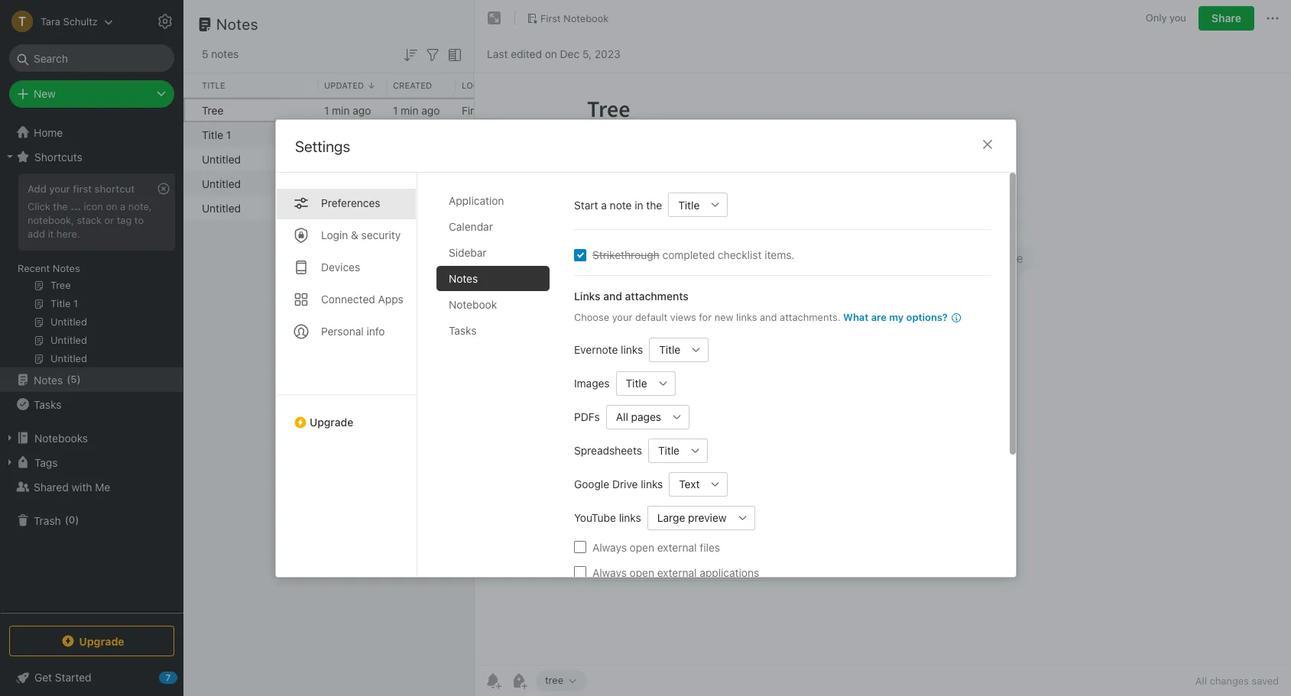 Task type: describe. For each thing, give the bounding box(es) containing it.
notebooks link
[[0, 426, 183, 450]]

notes inside note list element
[[216, 15, 259, 33]]

1 1 min ago from the left
[[324, 104, 371, 117]]

icon
[[84, 200, 103, 213]]

click
[[28, 200, 50, 213]]

Choose default view option for Spreadsheets field
[[648, 438, 708, 463]]

application tab
[[436, 188, 549, 213]]

expand tags image
[[4, 457, 16, 469]]

drive
[[612, 478, 638, 491]]

shared
[[34, 481, 69, 494]]

expand notebooks image
[[4, 432, 16, 444]]

external for applications
[[657, 566, 697, 579]]

add tag image
[[510, 672, 528, 691]]

preview
[[688, 511, 727, 524]]

location
[[462, 80, 505, 90]]

( for trash
[[65, 514, 69, 526]]

large preview button
[[647, 506, 730, 530]]

links down 'drive'
[[619, 511, 641, 524]]

notebook up calendar
[[486, 202, 535, 215]]

spreadsheets
[[574, 444, 642, 457]]

security
[[361, 228, 401, 241]]

shortcuts
[[34, 150, 82, 163]]

tab list for start a note in the
[[436, 188, 562, 577]]

start
[[574, 198, 598, 211]]

all for all pages
[[616, 410, 628, 423]]

large preview
[[657, 511, 727, 524]]

links
[[574, 289, 600, 302]]

apps
[[378, 293, 403, 306]]

devices
[[321, 260, 360, 273]]

notebook,
[[28, 214, 74, 226]]

notes inside group
[[53, 262, 80, 275]]

sidebar
[[449, 246, 486, 259]]

tasks inside "tab"
[[449, 324, 476, 337]]

stack
[[77, 214, 102, 226]]

always for always open external applications
[[592, 566, 627, 579]]

1 13 from the left
[[347, 202, 358, 215]]

1 vertical spatial upgrade button
[[9, 626, 174, 657]]

untitled for nov 13
[[202, 202, 241, 215]]

settings image
[[156, 12, 174, 31]]

links right 'drive'
[[641, 478, 663, 491]]

...
[[71, 200, 81, 213]]

strikethrough
[[592, 248, 659, 261]]

title 1
[[202, 128, 231, 141]]

new
[[714, 311, 733, 323]]

2 min from the left
[[401, 104, 419, 117]]

notebook down location
[[486, 104, 535, 117]]

sidebar tab
[[436, 240, 549, 265]]

text
[[679, 478, 700, 491]]

items.
[[765, 248, 795, 261]]

0 horizontal spatial upgrade
[[79, 635, 124, 648]]

tags button
[[0, 450, 183, 475]]

options?
[[906, 311, 948, 323]]

tree button
[[536, 671, 587, 692]]

open for always open external files
[[630, 541, 654, 554]]

tasks inside button
[[34, 398, 61, 411]]

or
[[104, 214, 114, 226]]

title down the 'tree'
[[202, 128, 223, 141]]

trash ( 0 )
[[34, 514, 79, 527]]

Always open external files checkbox
[[574, 541, 586, 553]]

Select38548 checkbox
[[574, 249, 586, 261]]

notes
[[211, 47, 239, 60]]

1 horizontal spatial the
[[646, 198, 662, 211]]

&
[[351, 228, 358, 241]]

strikethrough completed checklist items.
[[592, 248, 795, 261]]

created
[[393, 80, 432, 90]]

Choose default view option for Images field
[[616, 371, 675, 395]]

title button for images
[[616, 371, 651, 395]]

2 nov 13 from the left
[[393, 202, 427, 215]]

untitled for nov 14
[[202, 177, 241, 190]]

2 ago from the left
[[422, 104, 440, 117]]

external for files
[[657, 541, 697, 554]]

notes inside notes ( 5 )
[[34, 374, 63, 387]]

row group inside note list element
[[184, 98, 731, 220]]

open for always open external applications
[[630, 566, 654, 579]]

for
[[699, 311, 712, 323]]

pages
[[631, 410, 661, 423]]

settings inside tooltip
[[193, 15, 232, 27]]

saved
[[1252, 675, 1279, 688]]

1 nov 13 from the left
[[324, 202, 358, 215]]

always open external files
[[592, 541, 720, 554]]

tasks button
[[0, 392, 183, 417]]

connected
[[321, 293, 375, 306]]

add your first shortcut
[[28, 183, 135, 195]]

login
[[321, 228, 348, 241]]

all pages button
[[606, 405, 665, 429]]

1 horizontal spatial upgrade
[[309, 416, 353, 429]]

here.
[[56, 228, 80, 240]]

first for 1 min ago
[[462, 104, 484, 117]]

2 14 from the left
[[416, 177, 427, 190]]

nov 28
[[324, 128, 360, 141]]

Always open external applications checkbox
[[574, 566, 586, 579]]

large
[[657, 511, 685, 524]]

title for images
[[626, 377, 647, 390]]

updated
[[324, 80, 364, 90]]

info
[[366, 325, 385, 338]]

what
[[843, 311, 869, 323]]

Choose default view option for Google Drive links field
[[669, 472, 728, 496]]

login & security
[[321, 228, 401, 241]]

start a note in the
[[574, 198, 662, 211]]

1 14 from the left
[[347, 177, 358, 190]]

shared with me link
[[0, 475, 183, 499]]

title button for evernote links
[[649, 337, 684, 362]]

completed
[[662, 248, 715, 261]]

on inside icon on a note, notebook, stack or tag to add it here.
[[106, 200, 117, 213]]

it
[[48, 228, 54, 240]]

Choose default view option for PDFs field
[[606, 405, 689, 429]]

your for first
[[49, 183, 70, 195]]

5,
[[583, 47, 592, 60]]

to
[[135, 214, 144, 226]]

title button for start a note in the
[[668, 192, 703, 217]]

row group containing title
[[184, 73, 808, 98]]

28
[[347, 128, 360, 141]]

text button
[[669, 472, 704, 496]]

first
[[73, 183, 92, 195]]

edited
[[511, 47, 542, 60]]

note
[[610, 198, 632, 211]]

Choose default view option for YouTube links field
[[647, 506, 755, 530]]

evernote
[[574, 343, 618, 356]]

( for notes
[[67, 373, 71, 386]]

settings tooltip
[[170, 6, 244, 36]]

2 horizontal spatial 1
[[393, 104, 398, 117]]

1 nov 14 from the left
[[324, 177, 358, 190]]

me
[[95, 481, 110, 494]]

my
[[889, 311, 904, 323]]

Start a new note in the body or title. field
[[668, 192, 728, 217]]

notebook inside button
[[564, 12, 609, 24]]

) for trash
[[75, 514, 79, 526]]

dec
[[560, 47, 580, 60]]

attachments
[[625, 289, 688, 302]]



Task type: locate. For each thing, give the bounding box(es) containing it.
0 horizontal spatial ago
[[353, 104, 371, 117]]

always for always open external files
[[592, 541, 627, 554]]

0 vertical spatial upgrade button
[[276, 394, 416, 435]]

13
[[347, 202, 358, 215], [416, 202, 427, 215]]

nov 14
[[324, 177, 358, 190], [393, 177, 427, 190]]

1 vertical spatial (
[[65, 514, 69, 526]]

0 vertical spatial always
[[592, 541, 627, 554]]

1 horizontal spatial tasks
[[449, 324, 476, 337]]

close image
[[979, 135, 997, 153]]

title inside choose default view option for images field
[[626, 377, 647, 390]]

notebooks
[[34, 432, 88, 445]]

( right the "trash"
[[65, 514, 69, 526]]

views
[[670, 311, 696, 323]]

0 vertical spatial first
[[541, 12, 561, 24]]

1 horizontal spatial nov 13
[[393, 202, 427, 215]]

row group containing tree
[[184, 98, 731, 220]]

0 vertical spatial tasks
[[449, 324, 476, 337]]

always right always open external files checkbox
[[592, 541, 627, 554]]

row group
[[184, 73, 808, 98], [184, 98, 731, 220]]

1 vertical spatial external
[[657, 566, 697, 579]]

0 horizontal spatial 13
[[347, 202, 358, 215]]

0 horizontal spatial 1
[[226, 128, 231, 141]]

0 vertical spatial 5
[[202, 47, 208, 60]]

external up the always open external applications
[[657, 541, 697, 554]]

0 vertical spatial )
[[77, 373, 81, 386]]

5 up tasks button
[[71, 373, 77, 386]]

1 horizontal spatial 5
[[202, 47, 208, 60]]

notebook tab
[[436, 292, 549, 317]]

notes right recent
[[53, 262, 80, 275]]

your up click the ...
[[49, 183, 70, 195]]

) right the "trash"
[[75, 514, 79, 526]]

click the ...
[[28, 200, 81, 213]]

cell inside note list element
[[456, 122, 593, 147]]

on inside note window element
[[545, 47, 557, 60]]

nov 14 up security
[[393, 177, 427, 190]]

1 vertical spatial )
[[75, 514, 79, 526]]

5
[[202, 47, 208, 60], [71, 373, 77, 386]]

calendar
[[449, 220, 493, 233]]

youtube
[[574, 511, 616, 524]]

Choose default view option for Evernote links field
[[649, 337, 709, 362]]

first up calendar
[[462, 202, 484, 215]]

title inside 'field'
[[658, 444, 680, 457]]

0 vertical spatial your
[[49, 183, 70, 195]]

0 horizontal spatial upgrade button
[[9, 626, 174, 657]]

13 up &
[[347, 202, 358, 215]]

notebook
[[564, 12, 609, 24], [486, 104, 535, 117], [486, 202, 535, 215], [449, 298, 497, 311]]

1 vertical spatial always
[[592, 566, 627, 579]]

ago down created
[[422, 104, 440, 117]]

1 horizontal spatial 14
[[416, 177, 427, 190]]

the inside group
[[53, 200, 68, 213]]

0 vertical spatial (
[[67, 373, 71, 386]]

0 vertical spatial external
[[657, 541, 697, 554]]

)
[[77, 373, 81, 386], [75, 514, 79, 526]]

2 untitled from the top
[[202, 177, 241, 190]]

notes up tasks button
[[34, 374, 63, 387]]

0 horizontal spatial and
[[603, 289, 622, 302]]

0 vertical spatial open
[[630, 541, 654, 554]]

1 horizontal spatial 1
[[324, 104, 329, 117]]

cell
[[456, 122, 593, 147]]

images
[[574, 377, 610, 390]]

0 horizontal spatial nov 14
[[324, 177, 358, 190]]

first notebook button
[[522, 8, 614, 29]]

links and attachments
[[574, 289, 688, 302]]

1 horizontal spatial settings
[[295, 137, 350, 155]]

tasks tab
[[436, 318, 549, 343]]

shared with me
[[34, 481, 110, 494]]

notes up notes
[[216, 15, 259, 33]]

ago up 28
[[353, 104, 371, 117]]

0 horizontal spatial tasks
[[34, 398, 61, 411]]

the left '...' at the left of the page
[[53, 200, 68, 213]]

1 horizontal spatial a
[[601, 198, 607, 211]]

title down views
[[659, 343, 680, 356]]

shortcuts button
[[0, 145, 183, 169]]

untitled
[[202, 153, 241, 166], [202, 177, 241, 190], [202, 202, 241, 215]]

personal info
[[321, 325, 385, 338]]

group containing add your first shortcut
[[0, 169, 183, 374]]

1 min from the left
[[332, 104, 350, 117]]

1 horizontal spatial your
[[612, 311, 632, 323]]

all left pages
[[616, 410, 628, 423]]

1 horizontal spatial ago
[[422, 104, 440, 117]]

title button for spreadsheets
[[648, 438, 683, 463]]

1 external from the top
[[657, 541, 697, 554]]

0 horizontal spatial 14
[[347, 177, 358, 190]]

0 vertical spatial and
[[603, 289, 622, 302]]

0 horizontal spatial min
[[332, 104, 350, 117]]

tree containing home
[[0, 120, 184, 613]]

1 vertical spatial all
[[1196, 675, 1208, 688]]

tab list
[[276, 172, 417, 577], [436, 188, 562, 577]]

home
[[34, 126, 63, 139]]

new button
[[9, 80, 174, 108]]

title button right in
[[668, 192, 703, 217]]

first up last edited on dec 5, 2023
[[541, 12, 561, 24]]

1 open from the top
[[630, 541, 654, 554]]

0 horizontal spatial a
[[120, 200, 126, 213]]

first notebook for 1 min ago
[[462, 104, 535, 117]]

evernote links
[[574, 343, 643, 356]]

Search text field
[[20, 44, 164, 72]]

( inside notes ( 5 )
[[67, 373, 71, 386]]

notes tab
[[436, 266, 549, 291]]

0 vertical spatial untitled
[[202, 153, 241, 166]]

first notebook
[[541, 12, 609, 24], [462, 104, 535, 117], [462, 202, 535, 215]]

notebook up tasks "tab"
[[449, 298, 497, 311]]

note list element
[[184, 0, 808, 697]]

0 horizontal spatial the
[[53, 200, 68, 213]]

expand note image
[[486, 9, 504, 28]]

5 notes
[[202, 47, 239, 60]]

title up the 'tree'
[[202, 80, 225, 90]]

1 horizontal spatial min
[[401, 104, 419, 117]]

0 horizontal spatial tab list
[[276, 172, 417, 577]]

nov 14 up preferences
[[324, 177, 358, 190]]

first for nov 13
[[462, 202, 484, 215]]

title for start a note in the
[[678, 198, 700, 211]]

2 row group from the top
[[184, 98, 731, 220]]

min down created
[[401, 104, 419, 117]]

youtube links
[[574, 511, 641, 524]]

2 vertical spatial untitled
[[202, 202, 241, 215]]

1 min ago down created
[[393, 104, 440, 117]]

only
[[1146, 12, 1167, 24]]

0 vertical spatial all
[[616, 410, 628, 423]]

14
[[347, 177, 358, 190], [416, 177, 427, 190]]

note window element
[[475, 0, 1292, 697]]

what are my options?
[[843, 311, 948, 323]]

add
[[28, 228, 45, 240]]

( inside trash ( 0 )
[[65, 514, 69, 526]]

files
[[700, 541, 720, 554]]

only you
[[1146, 12, 1187, 24]]

notes
[[216, 15, 259, 33], [53, 262, 80, 275], [449, 272, 478, 285], [34, 374, 63, 387]]

) inside trash ( 0 )
[[75, 514, 79, 526]]

1
[[324, 104, 329, 117], [393, 104, 398, 117], [226, 128, 231, 141]]

a
[[601, 198, 607, 211], [120, 200, 126, 213]]

2 always from the top
[[592, 566, 627, 579]]

personal
[[321, 325, 363, 338]]

first notebook inside button
[[541, 12, 609, 24]]

tasks down notes ( 5 )
[[34, 398, 61, 411]]

tab list containing application
[[436, 188, 562, 577]]

) inside notes ( 5 )
[[77, 373, 81, 386]]

1 horizontal spatial upgrade button
[[276, 394, 416, 435]]

group
[[0, 169, 183, 374]]

connected apps
[[321, 293, 403, 306]]

in
[[635, 198, 643, 211]]

nov 13 up the login
[[324, 202, 358, 215]]

you
[[1170, 12, 1187, 24]]

tab list containing preferences
[[276, 172, 417, 577]]

add
[[28, 183, 46, 195]]

1 vertical spatial your
[[612, 311, 632, 323]]

your for default
[[612, 311, 632, 323]]

your inside group
[[49, 183, 70, 195]]

are
[[871, 311, 887, 323]]

title button down default
[[649, 337, 684, 362]]

the right in
[[646, 198, 662, 211]]

last
[[487, 47, 508, 60]]

title up text button
[[658, 444, 680, 457]]

notebook inside tab
[[449, 298, 497, 311]]

0 horizontal spatial your
[[49, 183, 70, 195]]

1 horizontal spatial and
[[760, 311, 777, 323]]

settings up 5 notes
[[193, 15, 232, 27]]

title up all pages "button"
[[626, 377, 647, 390]]

open up the always open external applications
[[630, 541, 654, 554]]

external
[[657, 541, 697, 554], [657, 566, 697, 579]]

1 vertical spatial settings
[[295, 137, 350, 155]]

tab list for application
[[276, 172, 417, 577]]

0 horizontal spatial 5
[[71, 373, 77, 386]]

open down always open external files
[[630, 566, 654, 579]]

application
[[449, 194, 504, 207]]

0 vertical spatial settings
[[193, 15, 232, 27]]

on up or
[[106, 200, 117, 213]]

first notebook down location
[[462, 104, 535, 117]]

1 horizontal spatial 13
[[416, 202, 427, 215]]

0
[[69, 514, 75, 526]]

) up tasks button
[[77, 373, 81, 386]]

upgrade
[[309, 416, 353, 429], [79, 635, 124, 648]]

3 untitled from the top
[[202, 202, 241, 215]]

untitled for nov 27
[[202, 153, 241, 166]]

title right in
[[678, 198, 700, 211]]

1 row group from the top
[[184, 73, 808, 98]]

tasks down notebook tab
[[449, 324, 476, 337]]

5 inside notes ( 5 )
[[71, 373, 77, 386]]

calendar tab
[[436, 214, 549, 239]]

and left attachments.
[[760, 311, 777, 323]]

applications
[[700, 566, 759, 579]]

1 horizontal spatial nov 14
[[393, 177, 427, 190]]

title button down all pages field on the bottom of page
[[648, 438, 683, 463]]

links
[[736, 311, 757, 323], [621, 343, 643, 356], [641, 478, 663, 491], [619, 511, 641, 524]]

all pages
[[616, 410, 661, 423]]

new
[[34, 87, 56, 100]]

notebook up 5, on the left top of the page
[[564, 12, 609, 24]]

notes ( 5 )
[[34, 373, 81, 387]]

home link
[[0, 120, 184, 145]]

first notebook up dec
[[541, 12, 609, 24]]

title for evernote links
[[659, 343, 680, 356]]

choose
[[574, 311, 609, 323]]

5 inside note list element
[[202, 47, 208, 60]]

note,
[[128, 200, 152, 213]]

first down location
[[462, 104, 484, 117]]

1 ago from the left
[[353, 104, 371, 117]]

title button up all pages "button"
[[616, 371, 651, 395]]

your
[[49, 183, 70, 195], [612, 311, 632, 323]]

0 vertical spatial on
[[545, 47, 557, 60]]

tree
[[0, 120, 184, 613]]

icon on a note, notebook, stack or tag to add it here.
[[28, 200, 152, 240]]

2 1 min ago from the left
[[393, 104, 440, 117]]

2 external from the top
[[657, 566, 697, 579]]

1 vertical spatial 5
[[71, 373, 77, 386]]

0 horizontal spatial settings
[[193, 15, 232, 27]]

title inside "field"
[[678, 198, 700, 211]]

None search field
[[20, 44, 164, 72]]

first inside button
[[541, 12, 561, 24]]

1 vertical spatial open
[[630, 566, 654, 579]]

0 horizontal spatial 1 min ago
[[324, 104, 371, 117]]

1 vertical spatial on
[[106, 200, 117, 213]]

all inside note window element
[[1196, 675, 1208, 688]]

a inside icon on a note, notebook, stack or tag to add it here.
[[120, 200, 126, 213]]

with
[[71, 481, 92, 494]]

title button
[[668, 192, 703, 217], [649, 337, 684, 362], [616, 371, 651, 395], [648, 438, 683, 463]]

all changes saved
[[1196, 675, 1279, 688]]

1 horizontal spatial all
[[1196, 675, 1208, 688]]

all for all changes saved
[[1196, 675, 1208, 688]]

1 vertical spatial and
[[760, 311, 777, 323]]

2 vertical spatial first
[[462, 202, 484, 215]]

add a reminder image
[[484, 672, 502, 691]]

1 vertical spatial tasks
[[34, 398, 61, 411]]

Note Editor text field
[[475, 73, 1292, 665]]

2 nov 14 from the left
[[393, 177, 427, 190]]

always right always open external applications checkbox
[[592, 566, 627, 579]]

1 always from the top
[[592, 541, 627, 554]]

min up nov 28
[[332, 104, 350, 117]]

2 13 from the left
[[416, 202, 427, 215]]

nov 13 up security
[[393, 202, 427, 215]]

2 vertical spatial first notebook
[[462, 202, 535, 215]]

links right new at right
[[736, 311, 757, 323]]

notes down the sidebar
[[449, 272, 478, 285]]

a left note
[[601, 198, 607, 211]]

13 left application on the top left
[[416, 202, 427, 215]]

title inside field
[[659, 343, 680, 356]]

notes inside tab
[[449, 272, 478, 285]]

changes
[[1210, 675, 1250, 688]]

links right evernote
[[621, 343, 643, 356]]

settings up preferences
[[295, 137, 350, 155]]

title for spreadsheets
[[658, 444, 680, 457]]

0 horizontal spatial on
[[106, 200, 117, 213]]

all inside all pages "button"
[[616, 410, 628, 423]]

shortcut
[[95, 183, 135, 195]]

1 min ago up 28
[[324, 104, 371, 117]]

0 horizontal spatial all
[[616, 410, 628, 423]]

( up tasks button
[[67, 373, 71, 386]]

pdfs
[[574, 410, 600, 423]]

share
[[1212, 11, 1242, 24]]

1 vertical spatial first
[[462, 104, 484, 117]]

tags
[[34, 456, 58, 469]]

and
[[603, 289, 622, 302], [760, 311, 777, 323]]

1 horizontal spatial on
[[545, 47, 557, 60]]

min
[[332, 104, 350, 117], [401, 104, 419, 117]]

1 vertical spatial upgrade
[[79, 635, 124, 648]]

a up tag
[[120, 200, 126, 213]]

first notebook up calendar
[[462, 202, 535, 215]]

1 horizontal spatial tab list
[[436, 188, 562, 577]]

external down always open external files
[[657, 566, 697, 579]]

first notebook for nov 13
[[462, 202, 535, 215]]

nov 27
[[324, 153, 359, 166]]

1 min ago
[[324, 104, 371, 117], [393, 104, 440, 117]]

) for notes
[[77, 373, 81, 386]]

1 vertical spatial first notebook
[[462, 104, 535, 117]]

nov 13
[[324, 202, 358, 215], [393, 202, 427, 215]]

all
[[616, 410, 628, 423], [1196, 675, 1208, 688]]

5 left notes
[[202, 47, 208, 60]]

on left dec
[[545, 47, 557, 60]]

1 vertical spatial untitled
[[202, 177, 241, 190]]

nov
[[324, 128, 344, 141], [324, 153, 344, 166], [324, 177, 344, 190], [393, 177, 413, 190], [324, 202, 344, 215], [393, 202, 413, 215]]

0 vertical spatial first notebook
[[541, 12, 609, 24]]

1 horizontal spatial 1 min ago
[[393, 104, 440, 117]]

choose your default views for new links and attachments.
[[574, 311, 840, 323]]

1 untitled from the top
[[202, 153, 241, 166]]

0 vertical spatial upgrade
[[309, 416, 353, 429]]

your down the links and attachments
[[612, 311, 632, 323]]

2 open from the top
[[630, 566, 654, 579]]

0 horizontal spatial nov 13
[[324, 202, 358, 215]]

and right the links
[[603, 289, 622, 302]]

all left changes
[[1196, 675, 1208, 688]]

tree
[[545, 675, 564, 687]]



Task type: vqa. For each thing, say whether or not it's contained in the screenshot.
Application tab at the top left
yes



